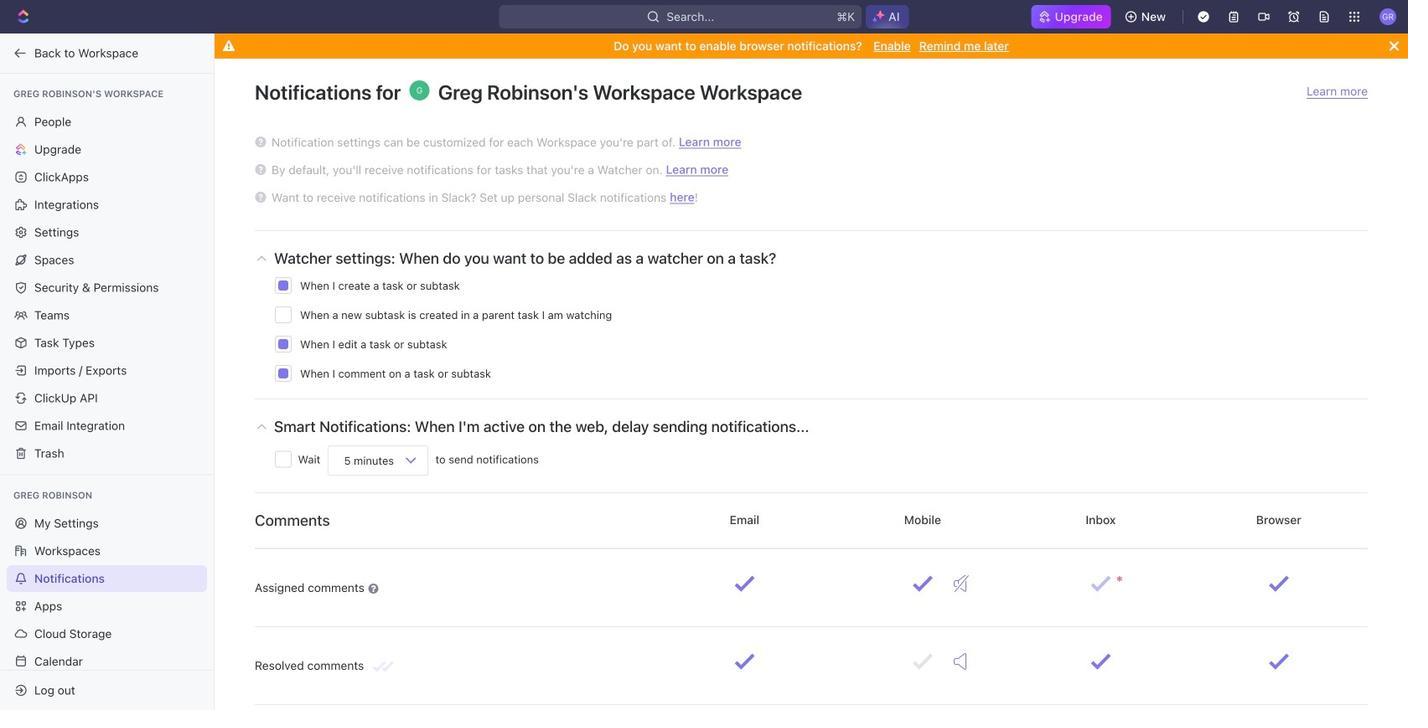 Task type: vqa. For each thing, say whether or not it's contained in the screenshot.
off image
yes



Task type: locate. For each thing, give the bounding box(es) containing it.
on image
[[954, 654, 966, 671]]

off image
[[954, 576, 969, 593]]



